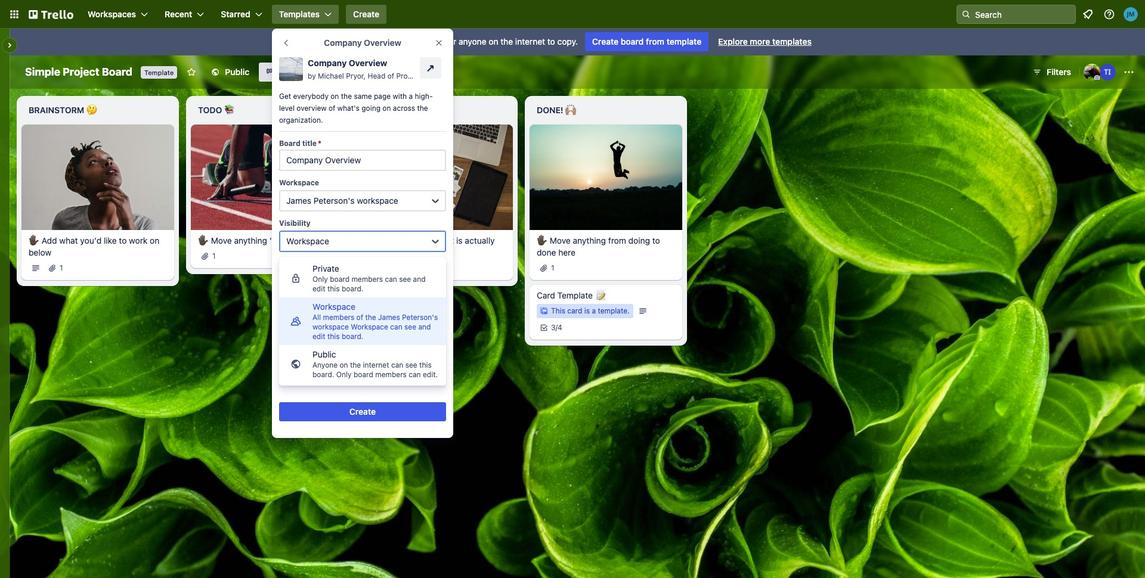 Task type: describe. For each thing, give the bounding box(es) containing it.
copied
[[407, 279, 433, 289]]

get everybody on the same page with a high- level overview of what's going on across the organization.
[[279, 92, 433, 125]]

company for company overview by michael pryor, head of product @ trello
[[308, 58, 347, 68]]

keep
[[298, 263, 318, 273]]

star or unstar board image
[[187, 67, 197, 77]]

brainstorm 🤔
[[29, 105, 97, 115]]

1 template from the left
[[410, 36, 444, 47]]

brainstorm
[[29, 105, 84, 115]]

card
[[537, 290, 555, 301]]

anyone
[[459, 36, 487, 47]]

move for ✋🏿 move anything from doing to done here
[[550, 235, 571, 246]]

peterson's inside workspace all members of the james peterson's workspace workspace can see and edit this board.
[[402, 313, 438, 322]]

unlimited
[[325, 341, 361, 351]]

customize views image
[[316, 66, 328, 78]]

see inside public anyone on the internet can see this board. only board members can edit.
[[406, 361, 417, 370]]

templates button
[[272, 5, 339, 24]]

sm image
[[336, 36, 348, 48]]

organization.
[[279, 116, 323, 125]]

0 horizontal spatial james
[[286, 196, 311, 206]]

✋🏿 move anything 'ready' here
[[198, 235, 315, 246]]

✋🏿 move anything that is actually started here link
[[368, 235, 506, 259]]

templates
[[773, 36, 812, 47]]

on up what's
[[331, 92, 339, 101]]

company overview link
[[308, 57, 415, 69]]

pryor,
[[346, 72, 366, 81]]

michael
[[318, 72, 344, 81]]

1 for ✋🏿 move anything from doing to done here
[[551, 264, 555, 272]]

copy.
[[558, 36, 578, 47]]

here for ✋🏿 move anything from doing to done here
[[559, 247, 576, 258]]

board. inside workspace all members of the james peterson's workspace workspace can see and edit this board.
[[342, 332, 364, 341]]

3 / 4
[[551, 323, 562, 332]]

@
[[425, 72, 432, 81]]

board. inside activity and members will not be copied to the new board.
[[312, 291, 337, 301]]

here for ✋🏿 move anything that is actually started here
[[397, 247, 414, 258]]

dmugisha (dmugisha) image
[[1084, 64, 1101, 81]]

move for ✋🏿 move anything that is actually started here
[[381, 235, 401, 246]]

workspace.
[[279, 353, 325, 363]]

workspaces inside dropdown button
[[88, 9, 136, 19]]

add
[[42, 235, 57, 246]]

get
[[279, 92, 291, 101]]

doing
[[368, 105, 395, 115]]

like
[[104, 235, 117, 246]]

project
[[63, 66, 99, 78]]

✋🏿 for ✋🏿 move anything from doing to done here
[[537, 235, 548, 246]]

this inside this workspace has 3 boards remaining. free workspaces can only have 10 open boards. for unlimited boards, upgrade your workspace.
[[279, 317, 296, 328]]

template.
[[598, 306, 630, 315]]

create board from template
[[592, 36, 702, 47]]

can down upgrade
[[391, 361, 404, 370]]

to inside '✋🏿 add what you'd like to work on below'
[[119, 235, 127, 246]]

board. inside private only board members can see and edit this board.
[[342, 285, 364, 294]]

workspaces button
[[81, 5, 155, 24]]

what
[[59, 235, 78, 246]]

⚙️
[[397, 105, 408, 115]]

2 vertical spatial a
[[592, 306, 596, 315]]

todo
[[198, 105, 222, 115]]

workspace inside this workspace has 3 boards remaining. free workspaces can only have 10 open boards. for unlimited boards, upgrade your workspace.
[[298, 317, 341, 328]]

card
[[568, 306, 583, 315]]

board for board title *
[[279, 139, 301, 148]]

with
[[393, 92, 407, 101]]

edit inside private only board members can see and edit this board.
[[313, 285, 326, 294]]

keep cards
[[298, 263, 341, 273]]

done
[[537, 247, 556, 258]]

this card is a template.
[[551, 306, 630, 315]]

see inside workspace all members of the james peterson's workspace workspace can see and edit this board.
[[405, 323, 417, 332]]

starred button
[[214, 5, 270, 24]]

private only board members can see and edit this board.
[[313, 264, 426, 294]]

todo 📚
[[198, 105, 235, 115]]

and inside activity and members will not be copied to the new board.
[[310, 279, 325, 289]]

starred
[[221, 9, 250, 19]]

explore
[[719, 36, 748, 47]]

✋🏿 for ✋🏿 add what you'd like to work on below
[[29, 235, 39, 246]]

create button inside primary element
[[346, 5, 387, 24]]

board inside text box
[[102, 66, 132, 78]]

edit inside workspace all members of the james peterson's workspace workspace can see and edit this board.
[[313, 332, 326, 341]]

0 vertical spatial internet
[[515, 36, 545, 47]]

company for company overview
[[324, 38, 362, 48]]

title
[[302, 139, 317, 148]]

is inside ✋🏿 move anything that is actually started here
[[457, 235, 463, 246]]

10
[[403, 329, 412, 340]]

high-
[[415, 92, 433, 101]]

from inside ✋🏿 move anything from doing to done here
[[609, 235, 626, 246]]

📚
[[224, 105, 235, 115]]

✋🏿 for ✋🏿 move anything that is actually started here
[[368, 235, 378, 246]]

move for ✋🏿 move anything 'ready' here
[[211, 235, 232, 246]]

only
[[364, 329, 380, 340]]

3 inside this workspace has 3 boards remaining. free workspaces can only have 10 open boards. for unlimited boards, upgrade your workspace.
[[359, 317, 364, 328]]

members inside public anyone on the internet can see this board. only board members can edit.
[[375, 371, 407, 379]]

public for public
[[225, 67, 250, 77]]

internet inside public anyone on the internet can see this board. only board members can edit.
[[363, 361, 389, 370]]

0 vertical spatial a
[[377, 36, 382, 47]]

the inside public anyone on the internet can see this board. only board members can edit.
[[350, 361, 361, 370]]

primary element
[[0, 0, 1146, 29]]

the inside workspace all members of the james peterson's workspace workspace can see and edit this board.
[[365, 313, 376, 322]]

be
[[395, 279, 404, 289]]

boards,
[[363, 341, 392, 351]]

to left copy.
[[548, 36, 555, 47]]

on inside public anyone on the internet can see this board. only board members can edit.
[[340, 361, 348, 370]]

can inside workspace all members of the james peterson's workspace workspace can see and edit this board.
[[390, 323, 403, 332]]

activity and members will not be copied to the new board.
[[279, 279, 443, 301]]

jeremy miller (jeremymiller198) image
[[1124, 7, 1138, 21]]

you'd
[[80, 235, 102, 246]]

boards
[[366, 317, 393, 328]]

head
[[368, 72, 386, 81]]

remaining.
[[395, 317, 435, 328]]

public button
[[204, 63, 257, 82]]

that
[[439, 235, 454, 246]]

✋🏿 move anything from doing to done here
[[537, 235, 660, 258]]

'ready'
[[270, 235, 296, 246]]

filters
[[1047, 67, 1072, 77]]

doing
[[629, 235, 650, 246]]

✋🏿 add what you'd like to work on below link
[[29, 235, 167, 259]]

on right anyone at left
[[489, 36, 499, 47]]

activity
[[279, 279, 308, 289]]

card template 📝
[[537, 290, 606, 301]]

the down 'high-'
[[417, 104, 428, 113]]

4
[[558, 323, 562, 332]]

company overview
[[324, 38, 401, 48]]

going
[[362, 104, 381, 113]]

0 horizontal spatial 1
[[60, 264, 63, 272]]

trello
[[434, 72, 452, 81]]

visibility
[[279, 219, 311, 228]]

company overview by michael pryor, head of product @ trello
[[308, 58, 452, 81]]

anything for from
[[573, 235, 606, 246]]



Task type: vqa. For each thing, say whether or not it's contained in the screenshot.
done
yes



Task type: locate. For each thing, give the bounding box(es) containing it.
1 vertical spatial of
[[329, 104, 336, 113]]

1 horizontal spatial is
[[457, 235, 463, 246]]

simple project board
[[25, 66, 132, 78]]

members right all
[[323, 313, 355, 322]]

members down boards,
[[375, 371, 407, 379]]

only
[[313, 275, 328, 284], [336, 371, 352, 379]]

2 horizontal spatial this
[[551, 306, 566, 315]]

0 horizontal spatial this
[[279, 317, 296, 328]]

0 horizontal spatial workspaces
[[88, 9, 136, 19]]

1 vertical spatial workspaces
[[299, 329, 346, 340]]

see up upgrade
[[405, 323, 417, 332]]

workspace down all
[[313, 323, 349, 332]]

2 template from the left
[[667, 36, 702, 47]]

recent button
[[158, 5, 211, 24]]

2 vertical spatial this
[[279, 317, 296, 328]]

board.
[[342, 285, 364, 294], [312, 291, 337, 301], [342, 332, 364, 341], [313, 371, 334, 379]]

1 down the done
[[551, 264, 555, 272]]

0 horizontal spatial board
[[330, 275, 350, 284]]

🙌🏽
[[566, 105, 576, 115]]

public for public anyone on the internet can see this board. only board members can edit.
[[313, 350, 336, 360]]

1 vertical spatial create button
[[279, 403, 446, 422]]

2 horizontal spatial board
[[621, 36, 644, 47]]

see inside private only board members can see and edit this board.
[[399, 275, 411, 284]]

create right copy.
[[592, 36, 619, 47]]

0 horizontal spatial here
[[298, 235, 315, 246]]

this workspace has 3 boards remaining. free workspaces can only have 10 open boards. for unlimited boards, upgrade your workspace.
[[279, 317, 446, 363]]

board. inside public anyone on the internet can see this board. only board members can edit.
[[313, 371, 334, 379]]

board. left the will
[[342, 285, 364, 294]]

1 anything from the left
[[234, 235, 267, 246]]

2 horizontal spatial a
[[592, 306, 596, 315]]

1 vertical spatial company
[[308, 58, 347, 68]]

members inside private only board members can see and edit this board.
[[352, 275, 383, 284]]

2 horizontal spatial here
[[559, 247, 576, 258]]

1 vertical spatial create
[[592, 36, 619, 47]]

board. down anyone
[[313, 371, 334, 379]]

here inside ✋🏿 move anything from doing to done here
[[559, 247, 576, 258]]

this
[[328, 285, 340, 294], [328, 332, 340, 341], [419, 361, 432, 370]]

on right "work" at the left
[[150, 235, 159, 246]]

return to previous screen image
[[282, 38, 291, 48]]

members down 'started'
[[352, 275, 383, 284]]

1 horizontal spatial board
[[354, 371, 373, 379]]

the
[[501, 36, 513, 47], [341, 92, 352, 101], [417, 104, 428, 113], [279, 291, 292, 301], [365, 313, 376, 322], [350, 361, 361, 370]]

1 move from the left
[[211, 235, 232, 246]]

move inside ✋🏿 move anything that is actually started here
[[381, 235, 401, 246]]

✋🏿 inside ✋🏿 move anything from doing to done here
[[537, 235, 548, 246]]

0 horizontal spatial peterson's
[[314, 196, 355, 206]]

1 horizontal spatial anything
[[404, 235, 437, 246]]

✋🏿 add what you'd like to work on below
[[29, 235, 159, 258]]

explore more templates link
[[711, 32, 819, 51]]

2 vertical spatial of
[[357, 313, 363, 322]]

back to home image
[[29, 5, 73, 24]]

0 vertical spatial this
[[350, 36, 367, 47]]

done!
[[537, 105, 564, 115]]

of inside get everybody on the same page with a high- level overview of what's going on across the organization.
[[329, 104, 336, 113]]

anything left doing
[[573, 235, 606, 246]]

1 horizontal spatial public
[[313, 350, 336, 360]]

0 horizontal spatial template
[[144, 69, 174, 76]]

template left star or unstar board icon at the left top
[[144, 69, 174, 76]]

can right the will
[[385, 275, 397, 284]]

the up upgrade
[[350, 361, 361, 370]]

anything left "that"
[[404, 235, 437, 246]]

can
[[385, 275, 397, 284], [390, 323, 403, 332], [348, 329, 362, 340], [391, 361, 404, 370], [409, 371, 421, 379]]

here inside ✋🏿 move anything that is actually started here
[[397, 247, 414, 258]]

anything for that
[[404, 235, 437, 246]]

here right 'started'
[[397, 247, 414, 258]]

0 horizontal spatial workspace
[[313, 323, 349, 332]]

board inside public anyone on the internet can see this board. only board members can edit.
[[354, 371, 373, 379]]

3
[[359, 317, 364, 328], [551, 323, 556, 332]]

3 ✋🏿 from the left
[[368, 235, 378, 246]]

0 vertical spatial create
[[353, 9, 380, 19]]

james inside workspace all members of the james peterson's workspace workspace can see and edit this board.
[[378, 313, 400, 322]]

can left edit.
[[409, 371, 421, 379]]

create up company overview
[[353, 9, 380, 19]]

members
[[352, 275, 383, 284], [327, 279, 363, 289], [323, 313, 355, 322], [375, 371, 407, 379]]

4 ✋🏿 from the left
[[537, 235, 548, 246]]

1 horizontal spatial here
[[397, 247, 414, 258]]

workspace inside workspace all members of the james peterson's workspace workspace can see and edit this board.
[[313, 323, 349, 332]]

0 notifications image
[[1081, 7, 1096, 21]]

is right "that"
[[457, 235, 463, 246]]

this right for
[[328, 332, 340, 341]]

see down upgrade
[[406, 361, 417, 370]]

public inside button
[[225, 67, 250, 77]]

3 anything from the left
[[573, 235, 606, 246]]

2 horizontal spatial 1
[[551, 264, 555, 272]]

company
[[324, 38, 362, 48], [308, 58, 347, 68]]

anything left 'ready'
[[234, 235, 267, 246]]

company up michael
[[308, 58, 347, 68]]

0 vertical spatial james
[[286, 196, 311, 206]]

0 horizontal spatial a
[[377, 36, 382, 47]]

open
[[414, 329, 433, 340]]

1 horizontal spatial internet
[[515, 36, 545, 47]]

edit
[[313, 285, 326, 294], [313, 332, 326, 341]]

and inside workspace all members of the james peterson's workspace workspace can see and edit this board.
[[419, 323, 431, 332]]

anything for 'ready'
[[234, 235, 267, 246]]

None text field
[[279, 150, 446, 171]]

create down upgrade button
[[350, 407, 376, 417]]

recent
[[165, 9, 192, 19]]

anything inside ✋🏿 move anything from doing to done here
[[573, 235, 606, 246]]

here down visibility
[[298, 235, 315, 246]]

this up edit.
[[419, 361, 432, 370]]

create button up company overview
[[346, 5, 387, 24]]

2 horizontal spatial move
[[550, 235, 571, 246]]

1 for ✋🏿 move anything 'ready' here
[[212, 252, 216, 261]]

templates
[[279, 9, 320, 19]]

✋🏿 move anything from doing to done here link
[[537, 235, 675, 259]]

1 horizontal spatial a
[[409, 92, 413, 101]]

0 horizontal spatial internet
[[363, 361, 389, 370]]

✋🏿 inside ✋🏿 move anything that is actually started here
[[368, 235, 378, 246]]

internet up upgrade
[[363, 361, 389, 370]]

this is a public template for anyone on the internet to copy.
[[350, 36, 578, 47]]

edit.
[[423, 371, 438, 379]]

overview up company overview by michael pryor, head of product @ trello
[[364, 38, 401, 48]]

overview up head
[[349, 58, 387, 68]]

boards.
[[279, 341, 308, 351]]

the up what's
[[341, 92, 352, 101]]

1 vertical spatial workspace
[[313, 323, 349, 332]]

a down 📝
[[592, 306, 596, 315]]

by
[[308, 72, 316, 81]]

0 vertical spatial of
[[388, 72, 394, 81]]

search image
[[962, 10, 971, 19]]

✋🏿 for ✋🏿 move anything 'ready' here
[[198, 235, 209, 246]]

the right anyone at left
[[501, 36, 513, 47]]

on down page at the top of page
[[383, 104, 391, 113]]

1 horizontal spatial peterson's
[[402, 313, 438, 322]]

and right be
[[413, 275, 426, 284]]

3 right has
[[359, 317, 364, 328]]

internet left copy.
[[515, 36, 545, 47]]

✋🏿 inside '✋🏿 add what you'd like to work on below'
[[29, 235, 39, 246]]

a inside get everybody on the same page with a high- level overview of what's going on across the organization.
[[409, 92, 413, 101]]

1 horizontal spatial template
[[667, 36, 702, 47]]

public anyone on the internet can see this board. only board members can edit.
[[313, 350, 438, 379]]

0 vertical spatial create button
[[346, 5, 387, 24]]

to right doing
[[653, 235, 660, 246]]

to inside activity and members will not be copied to the new board.
[[435, 279, 443, 289]]

Board name text field
[[19, 63, 138, 82]]

1 horizontal spatial james
[[378, 313, 400, 322]]

show menu image
[[1124, 66, 1136, 78]]

board. down has
[[342, 332, 364, 341]]

DOING ⚙️ text field
[[360, 101, 513, 120]]

anyone
[[313, 361, 338, 370]]

james
[[286, 196, 311, 206], [378, 313, 400, 322]]

this inside public anyone on the internet can see this board. only board members can edit.
[[419, 361, 432, 370]]

1 vertical spatial james
[[378, 313, 400, 322]]

cards
[[320, 263, 341, 273]]

board inside private only board members can see and edit this board.
[[330, 275, 350, 284]]

only inside private only board members can see and edit this board.
[[313, 275, 328, 284]]

✋🏿 move anything 'ready' here link
[[198, 235, 337, 247]]

of inside workspace all members of the james peterson's workspace workspace can see and edit this board.
[[357, 313, 363, 322]]

have
[[382, 329, 401, 340]]

james up have
[[378, 313, 400, 322]]

a left public
[[377, 36, 382, 47]]

TODO 📚 text field
[[191, 101, 344, 120]]

2 anything from the left
[[404, 235, 437, 246]]

move inside ✋🏿 move anything from doing to done here
[[550, 235, 571, 246]]

to right the copied
[[435, 279, 443, 289]]

to right "like"
[[119, 235, 127, 246]]

3 move from the left
[[550, 235, 571, 246]]

1 vertical spatial from
[[609, 235, 626, 246]]

this right the sm "icon"
[[350, 36, 367, 47]]

is left public
[[369, 36, 375, 47]]

0 vertical spatial edit
[[313, 285, 326, 294]]

of left what's
[[329, 104, 336, 113]]

1 vertical spatial this
[[551, 306, 566, 315]]

1 vertical spatial a
[[409, 92, 413, 101]]

0 vertical spatial board
[[621, 36, 644, 47]]

trello inspiration (inspiringtaco) image
[[1100, 64, 1116, 81]]

the inside activity and members will not be copied to the new board.
[[279, 291, 292, 301]]

members inside workspace all members of the james peterson's workspace workspace can see and edit this board.
[[323, 313, 355, 322]]

3 left 4
[[551, 323, 556, 332]]

1 vertical spatial this
[[328, 332, 340, 341]]

more
[[750, 36, 771, 47]]

can inside private only board members can see and edit this board.
[[385, 275, 397, 284]]

1 horizontal spatial from
[[646, 36, 665, 47]]

close popover image
[[434, 38, 444, 48]]

see right not
[[399, 275, 411, 284]]

1 horizontal spatial workspaces
[[299, 329, 346, 340]]

workspace up 'started'
[[357, 196, 398, 206]]

0 vertical spatial only
[[313, 275, 328, 284]]

0 horizontal spatial 3
[[359, 317, 364, 328]]

edit down all
[[313, 332, 326, 341]]

1 vertical spatial only
[[336, 371, 352, 379]]

0 horizontal spatial of
[[329, 104, 336, 113]]

public up anyone
[[313, 350, 336, 360]]

1 vertical spatial template
[[558, 290, 593, 301]]

1 vertical spatial overview
[[349, 58, 387, 68]]

BRAINSTORM 🤔 text field
[[21, 101, 174, 120]]

new
[[294, 291, 310, 301]]

of inside company overview by michael pryor, head of product @ trello
[[388, 72, 394, 81]]

this for this is a public template for anyone on the internet to copy.
[[350, 36, 367, 47]]

1 horizontal spatial 1
[[212, 252, 216, 261]]

the up only
[[365, 313, 376, 322]]

for
[[446, 36, 457, 47]]

james up visibility
[[286, 196, 311, 206]]

can inside this workspace has 3 boards remaining. free workspaces can only have 10 open boards. for unlimited boards, upgrade your workspace.
[[348, 329, 362, 340]]

1 vertical spatial is
[[457, 235, 463, 246]]

📝
[[595, 290, 606, 301]]

to inside ✋🏿 move anything from doing to done here
[[653, 235, 660, 246]]

0 vertical spatial overview
[[364, 38, 401, 48]]

board. right new
[[312, 291, 337, 301]]

everybody
[[293, 92, 329, 101]]

this left card
[[551, 306, 566, 315]]

can down has
[[348, 329, 362, 340]]

product
[[396, 72, 423, 81]]

has
[[343, 317, 357, 328]]

0 vertical spatial peterson's
[[314, 196, 355, 206]]

2 vertical spatial is
[[585, 306, 590, 315]]

0 horizontal spatial move
[[211, 235, 232, 246]]

overview for company overview by michael pryor, head of product @ trello
[[349, 58, 387, 68]]

template up card
[[558, 290, 593, 301]]

1 down ✋🏿 move anything 'ready' here on the top
[[212, 252, 216, 261]]

company inside company overview by michael pryor, head of product @ trello
[[308, 58, 347, 68]]

on right anyone
[[340, 361, 348, 370]]

done! 🙌🏽
[[537, 105, 576, 115]]

overview for company overview
[[364, 38, 401, 48]]

0 horizontal spatial template
[[410, 36, 444, 47]]

peterson's up open
[[402, 313, 438, 322]]

0 horizontal spatial public
[[225, 67, 250, 77]]

peterson's down *
[[314, 196, 355, 206]]

0 horizontal spatial from
[[609, 235, 626, 246]]

is right card
[[585, 306, 590, 315]]

0 vertical spatial workspace
[[357, 196, 398, 206]]

board
[[102, 66, 132, 78], [279, 67, 303, 77], [279, 139, 301, 148]]

1 horizontal spatial only
[[336, 371, 352, 379]]

0 vertical spatial template
[[144, 69, 174, 76]]

card template 📝 link
[[537, 290, 675, 302]]

here
[[298, 235, 315, 246], [397, 247, 414, 258], [559, 247, 576, 258]]

edit right new
[[313, 285, 326, 294]]

this up 'free'
[[279, 317, 296, 328]]

this member is an admin of this board. image
[[1095, 75, 1100, 81]]

filters button
[[1029, 63, 1075, 82]]

1 edit from the top
[[313, 285, 326, 294]]

0 vertical spatial workspaces
[[88, 9, 136, 19]]

on
[[489, 36, 499, 47], [331, 92, 339, 101], [383, 104, 391, 113], [150, 235, 159, 246], [340, 361, 348, 370]]

james peterson's workspace
[[286, 196, 398, 206]]

1 horizontal spatial of
[[357, 313, 363, 322]]

0 vertical spatial is
[[369, 36, 375, 47]]

1 horizontal spatial move
[[381, 235, 401, 246]]

template left for
[[410, 36, 444, 47]]

doing ⚙️
[[368, 105, 408, 115]]

and down keep cards
[[310, 279, 325, 289]]

board left title
[[279, 139, 301, 148]]

1 ✋🏿 from the left
[[29, 235, 39, 246]]

open information menu image
[[1104, 8, 1116, 20]]

1 vertical spatial peterson's
[[402, 313, 438, 322]]

members inside activity and members will not be copied to the new board.
[[327, 279, 363, 289]]

template left explore
[[667, 36, 702, 47]]

1 horizontal spatial this
[[350, 36, 367, 47]]

0 vertical spatial this
[[328, 285, 340, 294]]

0 vertical spatial company
[[324, 38, 362, 48]]

public up 📚
[[225, 67, 250, 77]]

board left by at the left top
[[279, 67, 303, 77]]

0 horizontal spatial is
[[369, 36, 375, 47]]

1 vertical spatial see
[[405, 323, 417, 332]]

free
[[279, 329, 296, 340]]

Search field
[[971, 5, 1076, 23]]

2 vertical spatial see
[[406, 361, 417, 370]]

upgrade
[[353, 374, 386, 384]]

1 vertical spatial public
[[313, 350, 336, 360]]

DONE! 🙌🏽 text field
[[530, 101, 683, 120]]

1 vertical spatial internet
[[363, 361, 389, 370]]

1 horizontal spatial 3
[[551, 323, 556, 332]]

and
[[413, 275, 426, 284], [310, 279, 325, 289], [419, 323, 431, 332]]

will
[[365, 279, 378, 289]]

create button
[[346, 5, 387, 24], [279, 403, 446, 422]]

explore more templates
[[719, 36, 812, 47]]

members down cards
[[327, 279, 363, 289]]

this inside private only board members can see and edit this board.
[[328, 285, 340, 294]]

a right with
[[409, 92, 413, 101]]

overview inside company overview by michael pryor, head of product @ trello
[[349, 58, 387, 68]]

2 vertical spatial this
[[419, 361, 432, 370]]

0 vertical spatial from
[[646, 36, 665, 47]]

0 horizontal spatial anything
[[234, 235, 267, 246]]

0 vertical spatial see
[[399, 275, 411, 284]]

only inside public anyone on the internet can see this board. only board members can edit.
[[336, 371, 352, 379]]

overview
[[297, 104, 327, 113]]

and inside private only board members can see and edit this board.
[[413, 275, 426, 284]]

to
[[548, 36, 555, 47], [119, 235, 127, 246], [653, 235, 660, 246], [435, 279, 443, 289]]

1 vertical spatial board
[[330, 275, 350, 284]]

create inside primary element
[[353, 9, 380, 19]]

anything inside ✋🏿 move anything that is actually started here
[[404, 235, 437, 246]]

not
[[380, 279, 392, 289]]

is
[[369, 36, 375, 47], [457, 235, 463, 246], [585, 306, 590, 315]]

template
[[410, 36, 444, 47], [667, 36, 702, 47]]

of
[[388, 72, 394, 81], [329, 104, 336, 113], [357, 313, 363, 322]]

board for board
[[279, 67, 303, 77]]

2 horizontal spatial is
[[585, 306, 590, 315]]

all
[[313, 313, 321, 322]]

2 edit from the top
[[313, 332, 326, 341]]

page
[[374, 92, 391, 101]]

below
[[29, 247, 51, 258]]

0 horizontal spatial only
[[313, 275, 328, 284]]

this inside workspace all members of the james peterson's workspace workspace can see and edit this board.
[[328, 332, 340, 341]]

only down anyone
[[336, 371, 352, 379]]

2 vertical spatial board
[[354, 371, 373, 379]]

on inside '✋🏿 add what you'd like to work on below'
[[150, 235, 159, 246]]

2 move from the left
[[381, 235, 401, 246]]

2 ✋🏿 from the left
[[198, 235, 209, 246]]

the down activity
[[279, 291, 292, 301]]

peterson's
[[314, 196, 355, 206], [402, 313, 438, 322]]

public
[[384, 36, 408, 47]]

upgrade
[[394, 341, 427, 351]]

1 vertical spatial edit
[[313, 332, 326, 341]]

work
[[129, 235, 148, 246]]

public inside public anyone on the internet can see this board. only board members can edit.
[[313, 350, 336, 360]]

board link
[[259, 63, 310, 82]]

of right head
[[388, 72, 394, 81]]

2 horizontal spatial anything
[[573, 235, 606, 246]]

1 horizontal spatial workspace
[[357, 196, 398, 206]]

0 vertical spatial public
[[225, 67, 250, 77]]

and right 10
[[419, 323, 431, 332]]

only down keep cards
[[313, 275, 328, 284]]

workspaces inside this workspace has 3 boards remaining. free workspaces can only have 10 open boards. for unlimited boards, upgrade your workspace.
[[299, 329, 346, 340]]

create button down upgrade button
[[279, 403, 446, 422]]

2 vertical spatial create
[[350, 407, 376, 417]]

2 horizontal spatial of
[[388, 72, 394, 81]]

board title *
[[279, 139, 321, 148]]

private
[[313, 264, 339, 274]]

1 down the what
[[60, 264, 63, 272]]

board right project
[[102, 66, 132, 78]]

actually
[[465, 235, 495, 246]]

of left boards
[[357, 313, 363, 322]]

overview
[[364, 38, 401, 48], [349, 58, 387, 68]]

1 horizontal spatial template
[[558, 290, 593, 301]]

this for this card is a template.
[[551, 306, 566, 315]]

company up company overview link
[[324, 38, 362, 48]]

here right the done
[[559, 247, 576, 258]]

can left 10
[[390, 323, 403, 332]]

this down cards
[[328, 285, 340, 294]]

🤔
[[86, 105, 97, 115]]



